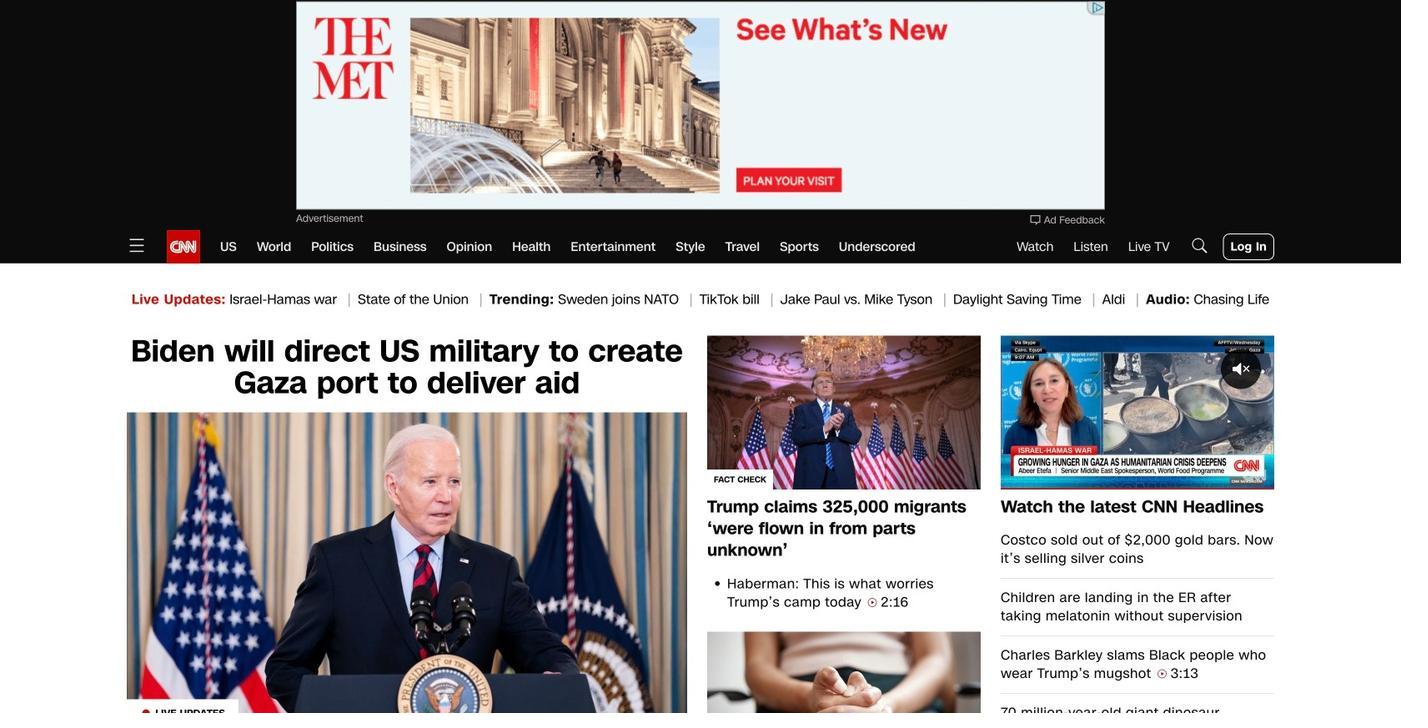 Task type: locate. For each thing, give the bounding box(es) containing it.
video player region
[[1001, 336, 1275, 490]]

washington, dc - march 5: president joe biden speaks during a meeting with his competition council in the state dining room of the white house on march 5, 2024 in washington, dc. biden announced new economic measures during the meeting. (photo by nathan howard/getty images) image
[[127, 413, 687, 713]]

open menu icon image
[[127, 235, 147, 255]]

search icon image
[[1190, 235, 1210, 255]]



Task type: describe. For each thing, give the bounding box(es) containing it.
palm beach, florida - march 05: republican presidential candidate, former president donald trump attends an election-night watch party at mar-a-lago on march 5, 2024 in west palm beach, florida. sixteen states held their primaries and caucuses today as part of super tuesday.  (photo by win mcnamee/getty images) image
[[707, 336, 981, 490]]

advertisement element
[[296, 1, 1105, 210]]

progress bar slider
[[1001, 488, 1275, 490]]

gettyimages 1348113243.jpg image
[[707, 632, 981, 713]]



Task type: vqa. For each thing, say whether or not it's contained in the screenshot.
"Watch"
no



